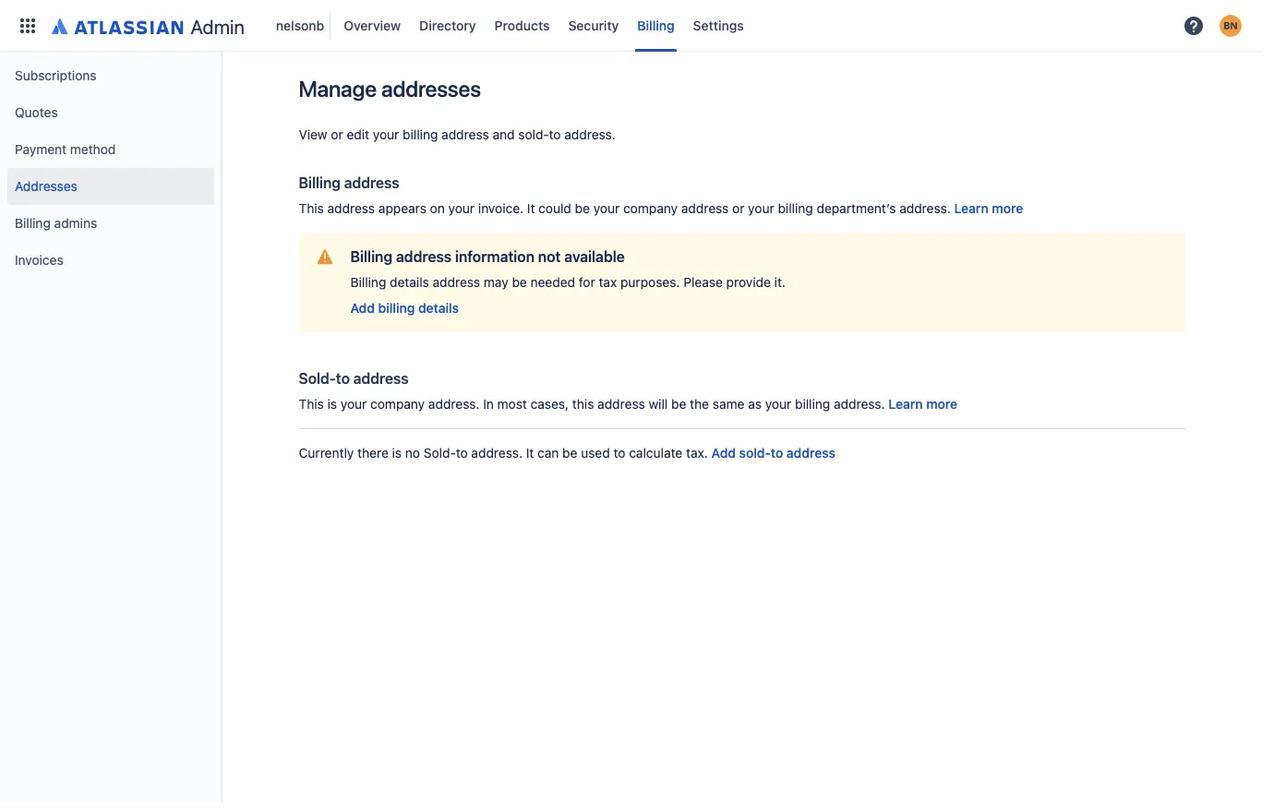Task type: describe. For each thing, give the bounding box(es) containing it.
be inside billing address information not available billing details address may be needed for tax purposes. please provide it.
[[512, 274, 527, 290]]

billing for billing address this address appears on your invoice. it could be your company address or your billing department's address. learn more
[[299, 174, 341, 191]]

on
[[430, 200, 445, 216]]

information
[[455, 248, 534, 265]]

company inside sold-to address this is your company address. in most cases, this address will be the same as your billing address. learn more
[[370, 396, 425, 412]]

1 horizontal spatial is
[[392, 445, 402, 461]]

invoices
[[15, 252, 63, 268]]

this
[[572, 396, 594, 412]]

tax.
[[686, 445, 708, 461]]

1 vertical spatial sold-
[[424, 445, 456, 461]]

cases,
[[531, 396, 569, 412]]

help image
[[1183, 14, 1205, 36]]

quotes
[[15, 104, 58, 120]]

sold- inside sold-to address this is your company address. in most cases, this address will be the same as your billing address. learn more
[[299, 370, 336, 387]]

sold-to address this is your company address. in most cases, this address will be the same as your billing address. learn more
[[299, 370, 957, 412]]

to right the tax.
[[771, 445, 783, 461]]

manage
[[299, 76, 377, 102]]

billing for billing admins
[[15, 215, 51, 231]]

admins
[[54, 215, 97, 231]]

is inside sold-to address this is your company address. in most cases, this address will be the same as your billing address. learn more
[[327, 396, 337, 412]]

please
[[683, 274, 723, 290]]

no
[[405, 445, 420, 461]]

more inside billing address this address appears on your invoice. it could be your company address or your billing department's address. learn more
[[992, 200, 1023, 216]]

more inside sold-to address this is your company address. in most cases, this address will be the same as your billing address. learn more
[[926, 396, 957, 412]]

billing element
[[11, 0, 1177, 51]]

be inside billing address this address appears on your invoice. it could be your company address or your billing department's address. learn more
[[575, 200, 590, 216]]

could
[[538, 200, 571, 216]]

billing inside sold-to address this is your company address. in most cases, this address will be the same as your billing address. learn more
[[795, 396, 830, 412]]

in
[[483, 396, 494, 412]]

learn more link for sold-to address
[[889, 395, 957, 414]]

invoices link
[[7, 242, 214, 279]]

billing address information not available billing details address may be needed for tax purposes. please provide it.
[[350, 248, 786, 290]]

payment method
[[15, 141, 116, 157]]

available
[[564, 248, 625, 265]]

can
[[537, 445, 559, 461]]

add billing details
[[350, 300, 459, 316]]

may
[[484, 274, 508, 290]]

add inside button
[[350, 300, 375, 316]]

to right used
[[613, 445, 625, 461]]

as
[[748, 396, 762, 412]]

payment method link
[[7, 131, 214, 168]]

to right and
[[549, 126, 561, 142]]

1 horizontal spatial sold-
[[739, 445, 771, 461]]

addresses link
[[7, 168, 214, 205]]

or inside billing address this address appears on your invoice. it could be your company address or your billing department's address. learn more
[[732, 200, 744, 216]]

quotes link
[[7, 94, 214, 131]]

currently there is no sold-to address. it can be used to calculate tax. add sold-to address
[[299, 445, 835, 461]]

admin banner
[[0, 0, 1262, 52]]

your up available
[[593, 200, 620, 216]]

most
[[497, 396, 527, 412]]

0 vertical spatial sold-
[[518, 126, 549, 142]]

subscriptions
[[15, 67, 97, 83]]

addresses
[[381, 76, 481, 102]]

tax
[[599, 274, 617, 290]]

billing link
[[632, 11, 680, 40]]

used
[[581, 445, 610, 461]]

billing inside button
[[378, 300, 415, 316]]

billing admins
[[15, 215, 97, 231]]

security link
[[563, 11, 624, 40]]

department's
[[817, 200, 896, 216]]

your right as on the right
[[765, 396, 791, 412]]



Task type: vqa. For each thing, say whether or not it's contained in the screenshot.
'Sold-'
yes



Task type: locate. For each thing, give the bounding box(es) containing it.
invoice.
[[478, 200, 524, 216]]

billing admins link
[[7, 205, 214, 242]]

your
[[373, 126, 399, 142], [448, 200, 475, 216], [593, 200, 620, 216], [748, 200, 774, 216], [341, 396, 367, 412], [765, 396, 791, 412]]

sold- up currently
[[299, 370, 336, 387]]

0 horizontal spatial learn
[[889, 396, 923, 412]]

1 horizontal spatial learn
[[954, 200, 989, 216]]

sold- right the no
[[424, 445, 456, 461]]

it.
[[774, 274, 786, 290]]

or left the edit
[[331, 126, 343, 142]]

add billing details button
[[350, 299, 459, 318]]

2 this from the top
[[299, 396, 324, 412]]

0 vertical spatial add
[[350, 300, 375, 316]]

your profile and settings image
[[1220, 14, 1242, 36]]

learn more link for billing address
[[954, 199, 1023, 218]]

directory
[[419, 17, 476, 33]]

switch to... image
[[17, 14, 39, 36]]

payment
[[15, 141, 67, 157]]

1 vertical spatial learn more link
[[889, 395, 957, 414]]

1 vertical spatial this
[[299, 396, 324, 412]]

0 vertical spatial this
[[299, 200, 324, 216]]

1 vertical spatial add
[[711, 445, 736, 461]]

to inside sold-to address this is your company address. in most cases, this address will be the same as your billing address. learn more
[[336, 370, 350, 387]]

0 horizontal spatial add
[[350, 300, 375, 316]]

0 horizontal spatial or
[[331, 126, 343, 142]]

atlassian image
[[52, 14, 183, 36], [52, 14, 183, 36]]

0 vertical spatial learn more link
[[954, 199, 1023, 218]]

add
[[350, 300, 375, 316], [711, 445, 736, 461]]

address.
[[564, 126, 616, 142], [899, 200, 951, 216], [428, 396, 480, 412], [834, 396, 885, 412], [471, 445, 523, 461]]

0 vertical spatial more
[[992, 200, 1023, 216]]

this down view
[[299, 200, 324, 216]]

1 vertical spatial is
[[392, 445, 402, 461]]

billing address this address appears on your invoice. it could be your company address or your billing department's address. learn more
[[299, 174, 1023, 216]]

0 vertical spatial learn
[[954, 200, 989, 216]]

sold-
[[518, 126, 549, 142], [739, 445, 771, 461]]

needed
[[530, 274, 575, 290]]

to
[[549, 126, 561, 142], [336, 370, 350, 387], [456, 445, 468, 461], [613, 445, 625, 461], [771, 445, 783, 461]]

the
[[690, 396, 709, 412]]

it
[[527, 200, 535, 216], [526, 445, 534, 461]]

or
[[331, 126, 343, 142], [732, 200, 744, 216]]

it left can
[[526, 445, 534, 461]]

1 horizontal spatial sold-
[[424, 445, 456, 461]]

0 horizontal spatial company
[[370, 396, 425, 412]]

view or edit your billing address and sold-to address.
[[299, 126, 616, 142]]

0 vertical spatial is
[[327, 396, 337, 412]]

admin
[[191, 15, 245, 37]]

0 horizontal spatial is
[[327, 396, 337, 412]]

details up add billing details
[[390, 274, 429, 290]]

billing inside billing address this address appears on your invoice. it could be your company address or your billing department's address. learn more
[[299, 174, 341, 191]]

0 vertical spatial company
[[623, 200, 678, 216]]

1 vertical spatial company
[[370, 396, 425, 412]]

billing up add billing details
[[350, 274, 386, 290]]

company
[[623, 200, 678, 216], [370, 396, 425, 412]]

will
[[649, 396, 668, 412]]

company inside billing address this address appears on your invoice. it could be your company address or your billing department's address. learn more
[[623, 200, 678, 216]]

there
[[357, 445, 389, 461]]

and
[[492, 126, 515, 142]]

products link
[[489, 11, 555, 40]]

1 vertical spatial or
[[732, 200, 744, 216]]

overview
[[344, 17, 401, 33]]

billing
[[637, 17, 675, 33], [299, 174, 341, 191], [15, 215, 51, 231], [350, 248, 392, 265], [350, 274, 386, 290]]

addresses
[[15, 178, 77, 194]]

purposes.
[[620, 274, 680, 290]]

details
[[390, 274, 429, 290], [418, 300, 459, 316]]

same
[[713, 396, 745, 412]]

nelsonb button
[[270, 11, 331, 40]]

billing for billing
[[637, 17, 675, 33]]

be right may at the left of page
[[512, 274, 527, 290]]

to up currently
[[336, 370, 350, 387]]

1 horizontal spatial or
[[732, 200, 744, 216]]

details inside button
[[418, 300, 459, 316]]

is
[[327, 396, 337, 412], [392, 445, 402, 461]]

your up there
[[341, 396, 367, 412]]

1 this from the top
[[299, 200, 324, 216]]

add sold-to address button
[[711, 444, 835, 463]]

subscriptions link
[[7, 57, 214, 94]]

method
[[70, 141, 116, 157]]

provide
[[726, 274, 771, 290]]

calculate
[[629, 445, 682, 461]]

billing for billing address information not available billing details address may be needed for tax purposes. please provide it.
[[350, 248, 392, 265]]

address. inside billing address this address appears on your invoice. it could be your company address or your billing department's address. learn more
[[899, 200, 951, 216]]

it inside billing address this address appears on your invoice. it could be your company address or your billing department's address. learn more
[[527, 200, 535, 216]]

billing down appears
[[350, 248, 392, 265]]

your up "provide"
[[748, 200, 774, 216]]

manage addresses
[[299, 76, 481, 102]]

this inside billing address this address appears on your invoice. it could be your company address or your billing department's address. learn more
[[299, 200, 324, 216]]

1 horizontal spatial company
[[623, 200, 678, 216]]

this up currently
[[299, 396, 324, 412]]

company up the purposes.
[[623, 200, 678, 216]]

for
[[579, 274, 595, 290]]

1 horizontal spatial more
[[992, 200, 1023, 216]]

1 vertical spatial it
[[526, 445, 534, 461]]

view
[[299, 126, 327, 142]]

more
[[992, 200, 1023, 216], [926, 396, 957, 412]]

billing
[[403, 126, 438, 142], [778, 200, 813, 216], [378, 300, 415, 316], [795, 396, 830, 412]]

1 horizontal spatial add
[[711, 445, 736, 461]]

group
[[7, 52, 214, 284]]

admin link
[[44, 11, 252, 40]]

to right the no
[[456, 445, 468, 461]]

security
[[568, 17, 619, 33]]

1 vertical spatial learn
[[889, 396, 923, 412]]

0 horizontal spatial sold-
[[518, 126, 549, 142]]

be right can
[[562, 445, 577, 461]]

be inside sold-to address this is your company address. in most cases, this address will be the same as your billing address. learn more
[[671, 396, 686, 412]]

nelsonb
[[276, 17, 324, 33]]

settings
[[693, 17, 744, 33]]

0 vertical spatial sold-
[[299, 370, 336, 387]]

billing down view
[[299, 174, 341, 191]]

1 vertical spatial details
[[418, 300, 459, 316]]

your right the 'on'
[[448, 200, 475, 216]]

products
[[495, 17, 550, 33]]

sold-
[[299, 370, 336, 387], [424, 445, 456, 461]]

is left the no
[[392, 445, 402, 461]]

be
[[575, 200, 590, 216], [512, 274, 527, 290], [671, 396, 686, 412], [562, 445, 577, 461]]

or up "provide"
[[732, 200, 744, 216]]

0 vertical spatial it
[[527, 200, 535, 216]]

be right could
[[575, 200, 590, 216]]

not
[[538, 248, 561, 265]]

is up currently
[[327, 396, 337, 412]]

address
[[441, 126, 489, 142], [344, 174, 399, 191], [327, 200, 375, 216], [681, 200, 729, 216], [396, 248, 451, 265], [433, 274, 480, 290], [353, 370, 409, 387], [597, 396, 645, 412], [787, 445, 835, 461]]

billing inside group
[[15, 215, 51, 231]]

1 vertical spatial more
[[926, 396, 957, 412]]

details down information
[[418, 300, 459, 316]]

0 vertical spatial or
[[331, 126, 343, 142]]

learn inside billing address this address appears on your invoice. it could be your company address or your billing department's address. learn more
[[954, 200, 989, 216]]

group containing subscriptions
[[7, 52, 214, 284]]

overview link
[[338, 11, 406, 40]]

sold- right and
[[518, 126, 549, 142]]

learn
[[954, 200, 989, 216], [889, 396, 923, 412]]

0 vertical spatial details
[[390, 274, 429, 290]]

billing right security
[[637, 17, 675, 33]]

this inside sold-to address this is your company address. in most cases, this address will be the same as your billing address. learn more
[[299, 396, 324, 412]]

currently
[[299, 445, 354, 461]]

billing up invoices
[[15, 215, 51, 231]]

appears
[[378, 200, 426, 216]]

details inside billing address information not available billing details address may be needed for tax purposes. please provide it.
[[390, 274, 429, 290]]

learn inside sold-to address this is your company address. in most cases, this address will be the same as your billing address. learn more
[[889, 396, 923, 412]]

directory link
[[414, 11, 482, 40]]

company up the no
[[370, 396, 425, 412]]

0 horizontal spatial more
[[926, 396, 957, 412]]

billing inside "link"
[[637, 17, 675, 33]]

1 vertical spatial sold-
[[739, 445, 771, 461]]

it left could
[[527, 200, 535, 216]]

edit
[[347, 126, 369, 142]]

your right the edit
[[373, 126, 399, 142]]

this
[[299, 200, 324, 216], [299, 396, 324, 412]]

settings link
[[688, 11, 749, 40]]

be right 'will'
[[671, 396, 686, 412]]

sold- down as on the right
[[739, 445, 771, 461]]

learn more link
[[954, 199, 1023, 218], [889, 395, 957, 414]]

0 horizontal spatial sold-
[[299, 370, 336, 387]]

billing inside billing address this address appears on your invoice. it could be your company address or your billing department's address. learn more
[[778, 200, 813, 216]]



